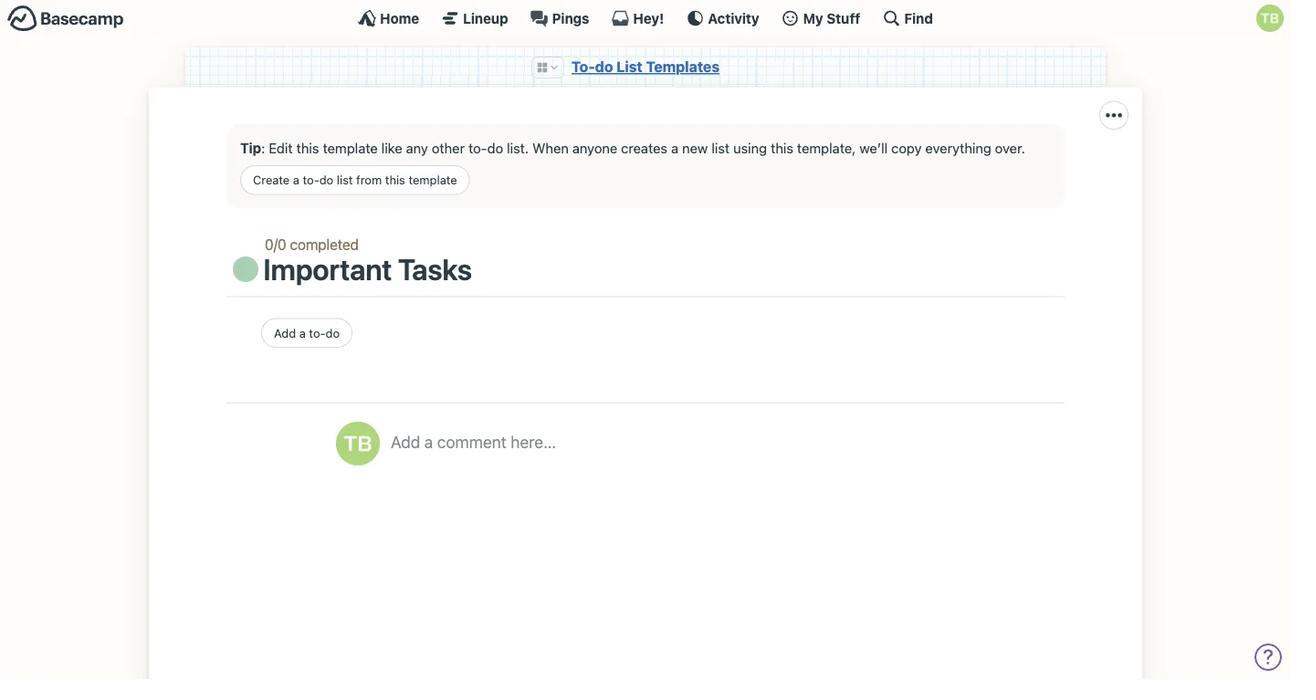 Task type: vqa. For each thing, say whether or not it's contained in the screenshot.
schedule.
no



Task type: describe. For each thing, give the bounding box(es) containing it.
to-
[[572, 58, 595, 75]]

a for create a to-do list from this template
[[293, 173, 299, 187]]

add a to-do
[[274, 326, 340, 340]]

switch accounts image
[[7, 5, 124, 33]]

pings button
[[530, 9, 589, 27]]

copy
[[891, 140, 922, 156]]

comment
[[437, 432, 507, 452]]

create a to-do list from this template
[[253, 173, 457, 187]]

0 vertical spatial list
[[712, 140, 730, 156]]

add a comment here…
[[391, 432, 556, 452]]

2 horizontal spatial this
[[771, 140, 794, 156]]

list.
[[507, 140, 529, 156]]

from
[[356, 173, 382, 187]]

add for add a comment here…
[[391, 432, 420, 452]]

tip
[[240, 140, 261, 156]]

my stuff
[[803, 10, 861, 26]]

any
[[406, 140, 428, 156]]

new
[[682, 140, 708, 156]]

create
[[253, 173, 290, 187]]

important tasks
[[263, 252, 472, 287]]

here…
[[511, 432, 556, 452]]

tasks
[[398, 252, 472, 287]]

completed
[[290, 236, 359, 253]]

list
[[617, 58, 643, 75]]

we'll
[[860, 140, 888, 156]]

pings
[[552, 10, 589, 26]]

to- for add a to-do
[[309, 326, 326, 340]]

find
[[904, 10, 933, 26]]

0/0 completed link
[[265, 236, 359, 253]]

template,
[[797, 140, 856, 156]]

templates
[[646, 58, 720, 75]]

hey!
[[633, 10, 664, 26]]

home
[[380, 10, 419, 26]]

to- for create a to-do list from this template
[[303, 173, 319, 187]]

my
[[803, 10, 823, 26]]

using
[[733, 140, 767, 156]]

:
[[261, 140, 265, 156]]

this inside create a to-do list from this template link
[[385, 173, 405, 187]]

a for add a to-do
[[299, 326, 306, 340]]

to-do list templates
[[572, 58, 720, 75]]

over.
[[995, 140, 1025, 156]]

creates
[[621, 140, 668, 156]]



Task type: locate. For each thing, give the bounding box(es) containing it.
0 vertical spatial add
[[274, 326, 296, 340]]

edit
[[269, 140, 293, 156]]

when
[[532, 140, 569, 156]]

template down other
[[409, 173, 457, 187]]

my stuff button
[[781, 9, 861, 27]]

0 horizontal spatial this
[[296, 140, 319, 156]]

important
[[263, 252, 392, 287]]

1 vertical spatial to-
[[303, 173, 319, 187]]

like
[[381, 140, 402, 156]]

add
[[274, 326, 296, 340], [391, 432, 420, 452]]

everything
[[925, 140, 991, 156]]

activity link
[[686, 9, 759, 27]]

a for add a comment here…
[[424, 432, 433, 452]]

tim burton image
[[336, 422, 380, 466]]

1 horizontal spatial list
[[712, 140, 730, 156]]

0 horizontal spatial template
[[323, 140, 378, 156]]

lineup
[[463, 10, 508, 26]]

find button
[[882, 9, 933, 27]]

tip : edit this template like any other to-do list. when anyone creates a new list using this template, we'll copy everything over.
[[240, 140, 1025, 156]]

template
[[323, 140, 378, 156], [409, 173, 457, 187]]

0 horizontal spatial list
[[337, 173, 353, 187]]

0 vertical spatial template
[[323, 140, 378, 156]]

add right tim burton image in the bottom left of the page
[[391, 432, 420, 452]]

a left comment
[[424, 432, 433, 452]]

1 vertical spatial list
[[337, 173, 353, 187]]

a left the new
[[671, 140, 679, 156]]

this right using
[[771, 140, 794, 156]]

2 vertical spatial to-
[[309, 326, 326, 340]]

create a to-do list from this template link
[[240, 165, 470, 195]]

activity
[[708, 10, 759, 26]]

to- down important
[[309, 326, 326, 340]]

add a to-do button
[[261, 318, 353, 348]]

do down important
[[326, 326, 340, 340]]

tim burton image
[[1256, 5, 1284, 32]]

add a comment here… button
[[391, 422, 1046, 504]]

to-do list templates link
[[572, 58, 720, 75]]

list
[[712, 140, 730, 156], [337, 173, 353, 187]]

do
[[595, 58, 613, 75], [487, 140, 503, 156], [319, 173, 334, 187], [326, 326, 340, 340]]

0 horizontal spatial add
[[274, 326, 296, 340]]

1 vertical spatial template
[[409, 173, 457, 187]]

do left list
[[595, 58, 613, 75]]

1 horizontal spatial this
[[385, 173, 405, 187]]

this
[[296, 140, 319, 156], [771, 140, 794, 156], [385, 173, 405, 187]]

to-
[[468, 140, 487, 156], [303, 173, 319, 187], [309, 326, 326, 340]]

0 vertical spatial to-
[[468, 140, 487, 156]]

stuff
[[827, 10, 861, 26]]

add down important
[[274, 326, 296, 340]]

lineup link
[[441, 9, 508, 27]]

1 horizontal spatial add
[[391, 432, 420, 452]]

to- right create
[[303, 173, 319, 187]]

a
[[671, 140, 679, 156], [293, 173, 299, 187], [299, 326, 306, 340], [424, 432, 433, 452]]

this right edit
[[296, 140, 319, 156]]

template up 'create a to-do list from this template'
[[323, 140, 378, 156]]

add for add a to-do
[[274, 326, 296, 340]]

do inside button
[[326, 326, 340, 340]]

a down important
[[299, 326, 306, 340]]

0/0 completed
[[265, 236, 359, 253]]

list right the new
[[712, 140, 730, 156]]

1 vertical spatial add
[[391, 432, 420, 452]]

hey! button
[[611, 9, 664, 27]]

1 horizontal spatial template
[[409, 173, 457, 187]]

0/0
[[265, 236, 286, 253]]

do left from
[[319, 173, 334, 187]]

other
[[432, 140, 465, 156]]

home link
[[358, 9, 419, 27]]

a right create
[[293, 173, 299, 187]]

anyone
[[572, 140, 617, 156]]

do left list.
[[487, 140, 503, 156]]

to- inside button
[[309, 326, 326, 340]]

to- right other
[[468, 140, 487, 156]]

important tasks link
[[263, 252, 472, 287]]

list left from
[[337, 173, 353, 187]]

this right from
[[385, 173, 405, 187]]

main element
[[0, 0, 1291, 36]]



